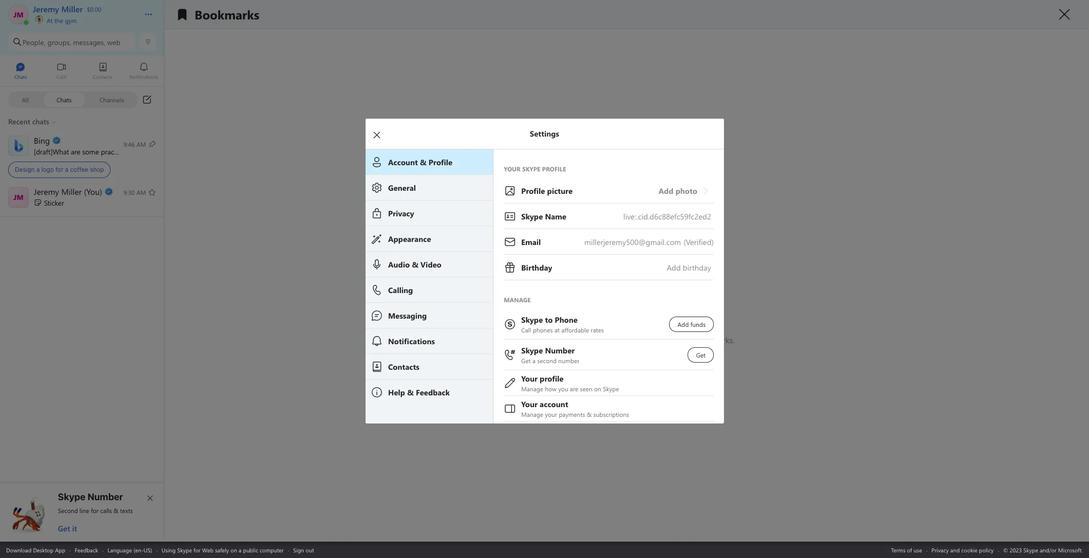 Task type: describe. For each thing, give the bounding box(es) containing it.
download desktop app
[[6, 547, 65, 554]]

sign
[[293, 547, 304, 554]]

download
[[6, 547, 31, 554]]

using skype for web safely on a public computer
[[162, 547, 284, 554]]

app
[[55, 547, 65, 554]]

line
[[80, 507, 89, 515]]

texts
[[120, 507, 133, 515]]

second
[[58, 507, 78, 515]]

at
[[47, 16, 53, 25]]

it
[[72, 524, 77, 534]]

shop
[[90, 166, 104, 174]]

computer
[[260, 547, 284, 554]]

chats
[[57, 96, 72, 104]]

desktop
[[33, 547, 54, 554]]

groups,
[[47, 37, 71, 47]]

at the gym button
[[33, 14, 134, 25]]

out
[[306, 547, 314, 554]]

web
[[202, 547, 214, 554]]

cookie
[[962, 547, 978, 554]]

design a logo for a coffee shop button
[[0, 132, 164, 182]]

get it
[[58, 524, 77, 534]]

1 horizontal spatial a
[[65, 166, 68, 174]]

the
[[54, 16, 63, 25]]

(en-
[[134, 547, 144, 554]]

for for using skype for web safely on a public computer
[[194, 547, 201, 554]]

live:.cid.d6c88efc59fc2ed2
[[623, 211, 711, 222]]

1 horizontal spatial skype
[[177, 547, 192, 554]]

on
[[231, 547, 237, 554]]

channels
[[99, 96, 124, 104]]

messages,
[[73, 37, 105, 47]]

terms of use
[[891, 547, 922, 554]]

number
[[88, 492, 123, 503]]

safely
[[215, 547, 229, 554]]

language (en-us)
[[108, 547, 152, 554]]

live:.cid.d6c88efc59fc2ed2 button
[[504, 204, 714, 229]]

coffee
[[70, 166, 88, 174]]

of
[[907, 547, 912, 554]]

calls
[[100, 507, 112, 515]]

web
[[107, 37, 120, 47]]

millerjeremy500@gmail.com button
[[504, 229, 714, 255]]

design a logo for a coffee shop
[[15, 166, 104, 174]]

0 horizontal spatial a
[[36, 166, 40, 174]]

design
[[15, 166, 35, 174]]

terms
[[891, 547, 906, 554]]

download desktop app link
[[6, 547, 65, 554]]

people, groups, messages, web
[[23, 37, 120, 47]]

sign out
[[293, 547, 314, 554]]

account & profile dialog
[[365, 118, 739, 473]]

logo
[[41, 166, 54, 174]]

skype number
[[58, 492, 123, 503]]

0 horizontal spatial skype
[[58, 492, 85, 503]]



Task type: locate. For each thing, give the bounding box(es) containing it.
&
[[114, 507, 118, 515]]

privacy and cookie policy link
[[932, 547, 994, 554]]

skype right using
[[177, 547, 192, 554]]

a
[[36, 166, 40, 174], [65, 166, 68, 174], [239, 547, 242, 554]]

policy
[[979, 547, 994, 554]]

1 horizontal spatial for
[[91, 507, 99, 515]]

skype up second
[[58, 492, 85, 503]]

1 vertical spatial for
[[91, 507, 99, 515]]

0 vertical spatial skype
[[58, 492, 85, 503]]

feedback link
[[75, 547, 98, 554]]

for
[[55, 166, 63, 174], [91, 507, 99, 515], [194, 547, 201, 554]]

for right logo
[[55, 166, 63, 174]]

0 vertical spatial for
[[55, 166, 63, 174]]

language
[[108, 547, 132, 554]]

skype number element
[[9, 492, 156, 534]]

public
[[243, 547, 258, 554]]

skype
[[58, 492, 85, 503], [177, 547, 192, 554]]

feedback
[[75, 547, 98, 554]]

for for second line for calls & texts
[[91, 507, 99, 515]]

at the gym
[[45, 16, 77, 25]]

use
[[914, 547, 922, 554]]

sticker button
[[0, 183, 164, 213]]

for right line
[[91, 507, 99, 515]]

terms of use link
[[891, 547, 922, 554]]

privacy and cookie policy
[[932, 547, 994, 554]]

language (en-us) link
[[108, 547, 152, 554]]

millerjeremy500@gmail.com
[[584, 237, 681, 247]]

for inside button
[[55, 166, 63, 174]]

1 vertical spatial skype
[[177, 547, 192, 554]]

all
[[22, 96, 29, 104]]

get
[[58, 524, 70, 534]]

tab list
[[0, 58, 164, 86]]

a right on
[[239, 547, 242, 554]]

sticker
[[44, 198, 64, 208]]

gym
[[65, 16, 77, 25]]

using
[[162, 547, 176, 554]]

people, groups, messages, web button
[[8, 33, 136, 51]]

2 horizontal spatial for
[[194, 547, 201, 554]]

a left logo
[[36, 166, 40, 174]]

privacy
[[932, 547, 949, 554]]

a left coffee
[[65, 166, 68, 174]]

for left web
[[194, 547, 201, 554]]

2 vertical spatial for
[[194, 547, 201, 554]]

people,
[[23, 37, 45, 47]]

for inside 'skype number' element
[[91, 507, 99, 515]]

and
[[951, 547, 960, 554]]

using skype for web safely on a public computer link
[[162, 547, 284, 554]]

0 horizontal spatial for
[[55, 166, 63, 174]]

us)
[[144, 547, 152, 554]]

2 horizontal spatial a
[[239, 547, 242, 554]]

second line for calls & texts
[[58, 507, 133, 515]]

sign out link
[[293, 547, 314, 554]]



Task type: vqa. For each thing, say whether or not it's contained in the screenshot.
Design a logo for a coffee shop at the top left of page
yes



